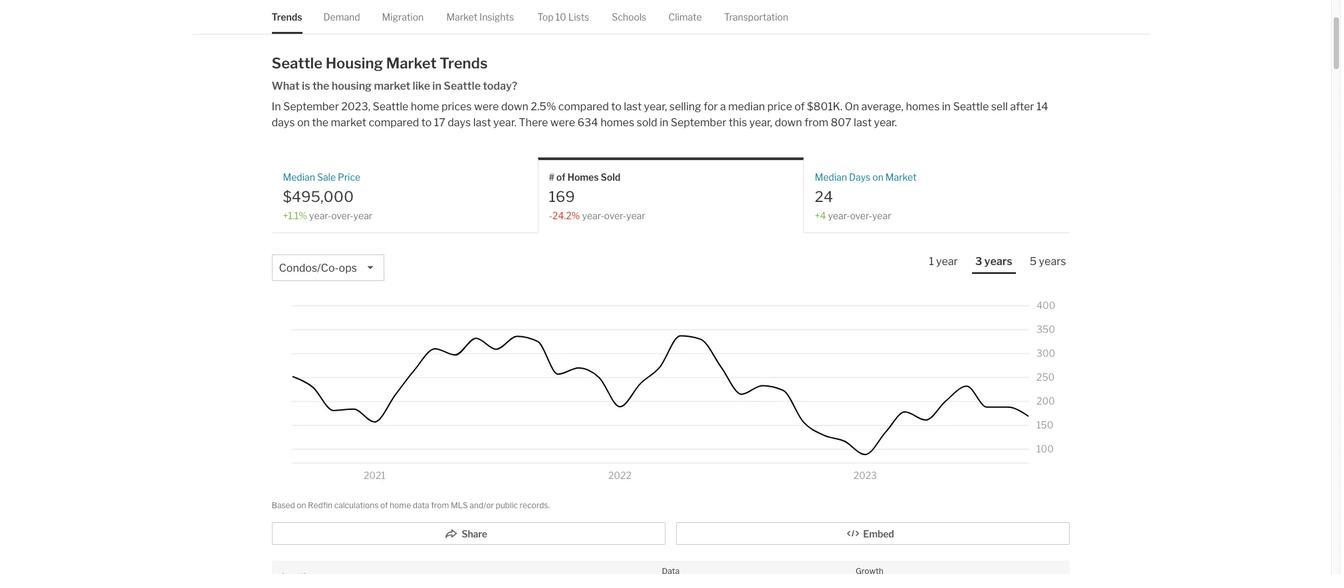 Task type: locate. For each thing, give the bounding box(es) containing it.
over- down days
[[850, 210, 872, 221]]

average,
[[862, 101, 904, 113]]

homes
[[906, 101, 940, 113], [601, 117, 634, 129]]

after
[[1010, 101, 1034, 113]]

seattle
[[272, 55, 323, 72], [444, 80, 481, 93], [373, 101, 408, 113], [953, 101, 989, 113]]

home
[[411, 101, 439, 113], [390, 501, 411, 511]]

year- inside median days on market 24 +4 year-over-year
[[828, 210, 850, 221]]

0 vertical spatial were
[[474, 101, 499, 113]]

on right based
[[297, 501, 306, 511]]

year, up sold
[[644, 101, 667, 113]]

2 the from the top
[[312, 117, 329, 129]]

3 over- from the left
[[850, 210, 872, 221]]

0 horizontal spatial market
[[331, 117, 366, 129]]

on inside in september 2023, seattle home prices were down 2.5% compared to last year, selling for a median price of $801k. on average, homes in seattle sell after 14 days on the market compared to 17 days last year. there were 634 homes sold in september this year, down from 807 last year.
[[297, 117, 310, 129]]

like
[[413, 80, 430, 93]]

1 vertical spatial were
[[550, 117, 575, 129]]

what is the housing market like in seattle today?
[[272, 80, 518, 93]]

year
[[353, 210, 373, 221], [626, 210, 645, 221], [872, 210, 891, 221], [936, 255, 958, 268]]

year- right the "+4" in the right of the page
[[828, 210, 850, 221]]

of
[[795, 101, 805, 113], [556, 172, 566, 183], [380, 501, 388, 511]]

5 years button
[[1027, 255, 1070, 273]]

homes left sold
[[601, 117, 634, 129]]

migration link
[[382, 0, 424, 34]]

1 horizontal spatial market
[[374, 80, 410, 93]]

0 vertical spatial homes
[[906, 101, 940, 113]]

1 years from the left
[[985, 255, 1013, 268]]

0 horizontal spatial were
[[474, 101, 499, 113]]

2 vertical spatial in
[[660, 117, 669, 129]]

of inside in september 2023, seattle home prices were down 2.5% compared to last year, selling for a median price of $801k. on average, homes in seattle sell after 14 days on the market compared to 17 days last year. there were 634 homes sold in september this year, down from 807 last year.
[[795, 101, 805, 113]]

were
[[474, 101, 499, 113], [550, 117, 575, 129]]

from down $801k.
[[805, 117, 829, 129]]

year.
[[493, 117, 517, 129], [874, 117, 897, 129]]

3 year- from the left
[[828, 210, 850, 221]]

0 vertical spatial trends
[[272, 11, 302, 23]]

1 over- from the left
[[331, 210, 354, 221]]

september down "is"
[[283, 101, 339, 113]]

2 year- from the left
[[582, 210, 604, 221]]

market insights link
[[446, 0, 514, 34]]

on right days
[[873, 172, 884, 183]]

1 horizontal spatial years
[[1039, 255, 1066, 268]]

schools
[[612, 11, 647, 23]]

1 vertical spatial of
[[556, 172, 566, 183]]

0 vertical spatial on
[[297, 117, 310, 129]]

on down "is"
[[297, 117, 310, 129]]

on
[[297, 117, 310, 129], [873, 172, 884, 183], [297, 501, 306, 511]]

market inside in september 2023, seattle home prices were down 2.5% compared to last year, selling for a median price of $801k. on average, homes in seattle sell after 14 days on the market compared to 17 days last year. there were 634 homes sold in september this year, down from 807 last year.
[[331, 117, 366, 129]]

a
[[720, 101, 726, 113]]

1 horizontal spatial trends
[[440, 55, 488, 72]]

2 horizontal spatial in
[[942, 101, 951, 113]]

sell
[[991, 101, 1008, 113]]

5
[[1030, 255, 1037, 268]]

years inside 3 years button
[[985, 255, 1013, 268]]

1 vertical spatial market
[[386, 55, 437, 72]]

over- down $495,000
[[331, 210, 354, 221]]

september
[[283, 101, 339, 113], [671, 117, 727, 129]]

1 vertical spatial in
[[942, 101, 951, 113]]

year-
[[309, 210, 331, 221], [582, 210, 604, 221], [828, 210, 850, 221]]

0 horizontal spatial years
[[985, 255, 1013, 268]]

0 vertical spatial of
[[795, 101, 805, 113]]

0 horizontal spatial last
[[473, 117, 491, 129]]

1 horizontal spatial from
[[805, 117, 829, 129]]

price
[[338, 172, 361, 183]]

2 vertical spatial market
[[886, 172, 917, 183]]

1 horizontal spatial compared
[[558, 101, 609, 113]]

years inside the "5 years" button
[[1039, 255, 1066, 268]]

the
[[312, 80, 329, 93], [312, 117, 329, 129]]

year, down median
[[749, 117, 773, 129]]

0 vertical spatial home
[[411, 101, 439, 113]]

+4
[[815, 210, 826, 221]]

1 horizontal spatial median
[[815, 172, 847, 183]]

median up the 24
[[815, 172, 847, 183]]

1 horizontal spatial down
[[775, 117, 802, 129]]

embed
[[863, 528, 894, 540]]

selling
[[669, 101, 701, 113]]

year. down average,
[[874, 117, 897, 129]]

last down the on
[[854, 117, 872, 129]]

years right 5
[[1039, 255, 1066, 268]]

1 horizontal spatial in
[[660, 117, 669, 129]]

10
[[556, 11, 566, 23]]

0 horizontal spatial down
[[501, 101, 529, 113]]

top
[[537, 11, 554, 23]]

0 vertical spatial market
[[446, 11, 478, 23]]

14
[[1037, 101, 1048, 113]]

year. left the there
[[493, 117, 517, 129]]

from inside in september 2023, seattle home prices were down 2.5% compared to last year, selling for a median price of $801k. on average, homes in seattle sell after 14 days on the market compared to 17 days last year. there were 634 homes sold in september this year, down from 807 last year.
[[805, 117, 829, 129]]

schools link
[[612, 0, 647, 34]]

1 horizontal spatial to
[[611, 101, 622, 113]]

2 days from the left
[[448, 117, 471, 129]]

years
[[985, 255, 1013, 268], [1039, 255, 1066, 268]]

0 horizontal spatial from
[[431, 501, 449, 511]]

on inside median days on market 24 +4 year-over-year
[[873, 172, 884, 183]]

1 vertical spatial to
[[421, 117, 432, 129]]

condos/co-
[[279, 262, 339, 275]]

1 vertical spatial trends
[[440, 55, 488, 72]]

0 horizontal spatial year-
[[309, 210, 331, 221]]

2 over- from the left
[[604, 210, 626, 221]]

1 vertical spatial the
[[312, 117, 329, 129]]

2 vertical spatial of
[[380, 501, 388, 511]]

0 horizontal spatial year,
[[644, 101, 667, 113]]

year- right 24.2%
[[582, 210, 604, 221]]

years for 5 years
[[1039, 255, 1066, 268]]

0 horizontal spatial market
[[386, 55, 437, 72]]

in right like
[[432, 80, 442, 93]]

years right "3"
[[985, 255, 1013, 268]]

1 year- from the left
[[309, 210, 331, 221]]

home left data
[[390, 501, 411, 511]]

0 vertical spatial from
[[805, 117, 829, 129]]

trends left demand
[[272, 11, 302, 23]]

median up $495,000
[[283, 172, 315, 183]]

days
[[272, 117, 295, 129], [448, 117, 471, 129]]

2 horizontal spatial of
[[795, 101, 805, 113]]

market right days
[[886, 172, 917, 183]]

0 horizontal spatial year.
[[493, 117, 517, 129]]

1 vertical spatial september
[[671, 117, 727, 129]]

0 horizontal spatial median
[[283, 172, 315, 183]]

market left insights
[[446, 11, 478, 23]]

0 horizontal spatial of
[[380, 501, 388, 511]]

in
[[432, 80, 442, 93], [942, 101, 951, 113], [660, 117, 669, 129]]

2 horizontal spatial year-
[[828, 210, 850, 221]]

1 horizontal spatial year.
[[874, 117, 897, 129]]

0 horizontal spatial september
[[283, 101, 339, 113]]

down
[[501, 101, 529, 113], [775, 117, 802, 129]]

1 year
[[929, 255, 958, 268]]

0 horizontal spatial days
[[272, 117, 295, 129]]

days down in
[[272, 117, 295, 129]]

in left sell on the top right
[[942, 101, 951, 113]]

634
[[578, 117, 598, 129]]

for
[[704, 101, 718, 113]]

5 years
[[1030, 255, 1066, 268]]

of right #
[[556, 172, 566, 183]]

2 median from the left
[[815, 172, 847, 183]]

1 vertical spatial home
[[390, 501, 411, 511]]

based
[[272, 501, 295, 511]]

1 horizontal spatial of
[[556, 172, 566, 183]]

of right price
[[795, 101, 805, 113]]

169
[[549, 188, 575, 205]]

0 vertical spatial the
[[312, 80, 329, 93]]

over-
[[331, 210, 354, 221], [604, 210, 626, 221], [850, 210, 872, 221]]

1 horizontal spatial days
[[448, 117, 471, 129]]

from right data
[[431, 501, 449, 511]]

3 years button
[[972, 255, 1016, 274]]

1 horizontal spatial over-
[[604, 210, 626, 221]]

years for 3 years
[[985, 255, 1013, 268]]

trends
[[272, 11, 302, 23], [440, 55, 488, 72]]

compared down what is the housing market like in seattle today? at the top left of page
[[369, 117, 419, 129]]

trends up the today?
[[440, 55, 488, 72]]

0 vertical spatial compared
[[558, 101, 609, 113]]

0 horizontal spatial compared
[[369, 117, 419, 129]]

median
[[283, 172, 315, 183], [815, 172, 847, 183]]

to
[[611, 101, 622, 113], [421, 117, 432, 129]]

days down prices
[[448, 117, 471, 129]]

2 horizontal spatial market
[[886, 172, 917, 183]]

and/or
[[470, 501, 494, 511]]

last down the today?
[[473, 117, 491, 129]]

year- down $495,000
[[309, 210, 331, 221]]

sold
[[637, 117, 657, 129]]

top 10 lists
[[537, 11, 589, 23]]

demand
[[324, 11, 360, 23]]

were left 634
[[550, 117, 575, 129]]

seattle up prices
[[444, 80, 481, 93]]

median inside median days on market 24 +4 year-over-year
[[815, 172, 847, 183]]

1 vertical spatial on
[[873, 172, 884, 183]]

last
[[624, 101, 642, 113], [473, 117, 491, 129], [854, 117, 872, 129]]

of right calculations
[[380, 501, 388, 511]]

there
[[519, 117, 548, 129]]

2 years from the left
[[1039, 255, 1066, 268]]

0 vertical spatial market
[[374, 80, 410, 93]]

1 vertical spatial market
[[331, 117, 366, 129]]

1 vertical spatial down
[[775, 117, 802, 129]]

0 horizontal spatial in
[[432, 80, 442, 93]]

2 year. from the left
[[874, 117, 897, 129]]

in
[[272, 101, 281, 113]]

1 horizontal spatial year-
[[582, 210, 604, 221]]

market up like
[[386, 55, 437, 72]]

0 vertical spatial september
[[283, 101, 339, 113]]

median inside median sale price $495,000 +1.1% year-over-year
[[283, 172, 315, 183]]

market down 2023,
[[331, 117, 366, 129]]

the inside in september 2023, seattle home prices were down 2.5% compared to last year, selling for a median price of $801k. on average, homes in seattle sell after 14 days on the market compared to 17 days last year. there were 634 homes sold in september this year, down from 807 last year.
[[312, 117, 329, 129]]

home down like
[[411, 101, 439, 113]]

insights
[[480, 11, 514, 23]]

down up the there
[[501, 101, 529, 113]]

1 horizontal spatial year,
[[749, 117, 773, 129]]

1
[[929, 255, 934, 268]]

median sale price $495,000 +1.1% year-over-year
[[283, 172, 373, 221]]

1 the from the top
[[312, 80, 329, 93]]

2 horizontal spatial over-
[[850, 210, 872, 221]]

2023,
[[341, 101, 370, 113]]

3
[[975, 255, 982, 268]]

1 horizontal spatial market
[[446, 11, 478, 23]]

were down the today?
[[474, 101, 499, 113]]

compared up 634
[[558, 101, 609, 113]]

down down price
[[775, 117, 802, 129]]

year inside # of homes sold 169 -24.2% year-over-year
[[626, 210, 645, 221]]

over- down sold
[[604, 210, 626, 221]]

in right sold
[[660, 117, 669, 129]]

1 horizontal spatial homes
[[906, 101, 940, 113]]

share
[[462, 528, 487, 540]]

year,
[[644, 101, 667, 113], [749, 117, 773, 129]]

0 vertical spatial year,
[[644, 101, 667, 113]]

0 horizontal spatial over-
[[331, 210, 354, 221]]

24.2%
[[552, 210, 580, 221]]

1 vertical spatial homes
[[601, 117, 634, 129]]

17
[[434, 117, 445, 129]]

september down for
[[671, 117, 727, 129]]

median for 24
[[815, 172, 847, 183]]

housing
[[332, 80, 372, 93]]

0 vertical spatial in
[[432, 80, 442, 93]]

last up sold
[[624, 101, 642, 113]]

compared
[[558, 101, 609, 113], [369, 117, 419, 129]]

homes right average,
[[906, 101, 940, 113]]

market down seattle housing market trends at the left top of page
[[374, 80, 410, 93]]

1 median from the left
[[283, 172, 315, 183]]

1 days from the left
[[272, 117, 295, 129]]



Task type: vqa. For each thing, say whether or not it's contained in the screenshot.
the interior features: at the left bottom
no



Task type: describe. For each thing, give the bounding box(es) containing it.
homes
[[568, 172, 599, 183]]

today?
[[483, 80, 518, 93]]

year inside button
[[936, 255, 958, 268]]

2 vertical spatial on
[[297, 501, 306, 511]]

ops
[[339, 262, 357, 275]]

market insights
[[446, 11, 514, 23]]

median for $495,000
[[283, 172, 315, 183]]

$801k.
[[807, 101, 843, 113]]

mls
[[451, 501, 468, 511]]

+1.1%
[[283, 210, 307, 221]]

transportation link
[[724, 0, 788, 34]]

seattle left sell on the top right
[[953, 101, 989, 113]]

of inside # of homes sold 169 -24.2% year-over-year
[[556, 172, 566, 183]]

lists
[[568, 11, 589, 23]]

top 10 lists link
[[537, 0, 589, 34]]

data
[[413, 501, 429, 511]]

climate link
[[668, 0, 702, 34]]

3 years
[[975, 255, 1013, 268]]

1 horizontal spatial september
[[671, 117, 727, 129]]

calculations
[[334, 501, 379, 511]]

0 horizontal spatial homes
[[601, 117, 634, 129]]

transportation
[[724, 11, 788, 23]]

embed button
[[676, 522, 1070, 545]]

public
[[496, 501, 518, 511]]

0 vertical spatial down
[[501, 101, 529, 113]]

1 vertical spatial year,
[[749, 117, 773, 129]]

share button
[[272, 522, 665, 545]]

what
[[272, 80, 300, 93]]

year- inside median sale price $495,000 +1.1% year-over-year
[[309, 210, 331, 221]]

climate
[[668, 11, 702, 23]]

1 horizontal spatial last
[[624, 101, 642, 113]]

housing
[[326, 55, 383, 72]]

records.
[[520, 501, 550, 511]]

based on redfin calculations of home data from mls and/or public records.
[[272, 501, 550, 511]]

seattle housing market trends
[[272, 55, 488, 72]]

807
[[831, 117, 852, 129]]

home inside in september 2023, seattle home prices were down 2.5% compared to last year, selling for a median price of $801k. on average, homes in seattle sell after 14 days on the market compared to 17 days last year. there were 634 homes sold in september this year, down from 807 last year.
[[411, 101, 439, 113]]

sold
[[601, 172, 621, 183]]

in september 2023, seattle home prices were down 2.5% compared to last year, selling for a median price of $801k. on average, homes in seattle sell after 14 days on the market compared to 17 days last year. there were 634 homes sold in september this year, down from 807 last year.
[[272, 101, 1048, 129]]

#
[[549, 172, 555, 183]]

0 horizontal spatial trends
[[272, 11, 302, 23]]

1 vertical spatial from
[[431, 501, 449, 511]]

is
[[302, 80, 310, 93]]

sale
[[317, 172, 336, 183]]

year inside median sale price $495,000 +1.1% year-over-year
[[353, 210, 373, 221]]

seattle down what is the housing market like in seattle today? at the top left of page
[[373, 101, 408, 113]]

price
[[767, 101, 792, 113]]

median days on market 24 +4 year-over-year
[[815, 172, 917, 221]]

2.5%
[[531, 101, 556, 113]]

trends link
[[272, 0, 302, 34]]

-
[[549, 210, 552, 221]]

prices
[[441, 101, 472, 113]]

1 vertical spatial compared
[[369, 117, 419, 129]]

$495,000
[[283, 188, 354, 205]]

on
[[845, 101, 859, 113]]

median
[[728, 101, 765, 113]]

# of homes sold 169 -24.2% year-over-year
[[549, 172, 645, 221]]

1 year. from the left
[[493, 117, 517, 129]]

24
[[815, 188, 833, 205]]

condos/co-ops
[[279, 262, 357, 275]]

2 horizontal spatial last
[[854, 117, 872, 129]]

year- inside # of homes sold 169 -24.2% year-over-year
[[582, 210, 604, 221]]

0 vertical spatial to
[[611, 101, 622, 113]]

1 year button
[[926, 255, 961, 273]]

this
[[729, 117, 747, 129]]

over- inside median days on market 24 +4 year-over-year
[[850, 210, 872, 221]]

year inside median days on market 24 +4 year-over-year
[[872, 210, 891, 221]]

seattle up "is"
[[272, 55, 323, 72]]

over- inside # of homes sold 169 -24.2% year-over-year
[[604, 210, 626, 221]]

migration
[[382, 11, 424, 23]]

redfin
[[308, 501, 333, 511]]

1 horizontal spatial were
[[550, 117, 575, 129]]

demand link
[[324, 0, 360, 34]]

0 horizontal spatial to
[[421, 117, 432, 129]]

over- inside median sale price $495,000 +1.1% year-over-year
[[331, 210, 354, 221]]

market inside median days on market 24 +4 year-over-year
[[886, 172, 917, 183]]

days
[[849, 172, 871, 183]]



